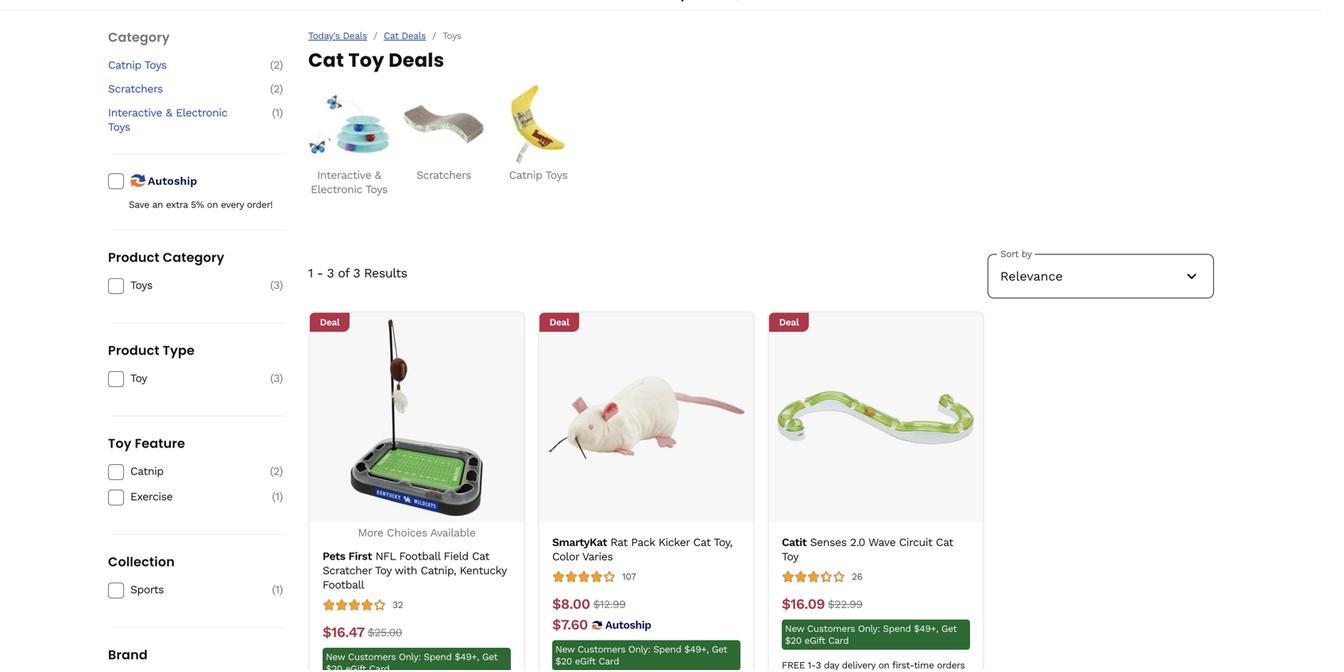 Task type: locate. For each thing, give the bounding box(es) containing it.
cat left toy,
[[694, 536, 711, 549]]

2 horizontal spatial get
[[942, 623, 957, 634]]

choices
[[387, 526, 427, 539]]

product for product type
[[108, 342, 160, 359]]

toy
[[348, 47, 384, 74], [130, 372, 147, 385], [108, 435, 132, 452], [782, 550, 799, 563], [375, 564, 392, 577]]

1 horizontal spatial catnip toys
[[509, 168, 568, 182]]

(
[[270, 58, 273, 72], [270, 82, 273, 95], [272, 106, 275, 119], [270, 279, 274, 292], [270, 372, 274, 385], [270, 465, 273, 478], [272, 490, 275, 503], [272, 583, 275, 596]]

deals for cat deals
[[402, 30, 426, 41]]

0 vertical spatial interactive
[[108, 106, 162, 119]]

0 horizontal spatial electronic
[[176, 106, 227, 119]]

2 horizontal spatial only:
[[858, 623, 880, 634]]

new for color
[[556, 644, 575, 655]]

new for toy
[[785, 623, 804, 634]]

new down $7.60 text field
[[556, 644, 575, 655]]

type
[[163, 342, 195, 359]]

cat deals link
[[384, 30, 426, 42]]

( 2 )
[[270, 58, 283, 72], [270, 82, 283, 95], [270, 465, 283, 478]]

product down save in the top of the page
[[108, 249, 160, 266]]

2 ( 3 ) from the top
[[270, 372, 283, 385]]

cat inside rat pack kicker cat toy, color varies
[[694, 536, 711, 549]]

2 horizontal spatial card
[[829, 635, 849, 646]]

& up autoship link
[[166, 106, 172, 119]]

0 horizontal spatial card
[[369, 663, 390, 670]]

2 horizontal spatial new
[[785, 623, 804, 634]]

smartykat rat pack kicker cat toy, color varies image
[[548, 319, 745, 516]]

card for toy
[[829, 635, 849, 646]]

cat
[[384, 30, 399, 41], [308, 47, 344, 74], [694, 536, 711, 549], [936, 536, 954, 549], [472, 550, 490, 563]]

0 horizontal spatial new
[[326, 651, 345, 663]]

toy left feature
[[108, 435, 132, 452]]

1 horizontal spatial interactive & electronic toys
[[311, 168, 388, 196]]

football up 'with'
[[399, 550, 440, 563]]

interactive & electronic toys up autoship link
[[108, 106, 227, 134]]

0 horizontal spatial football
[[323, 578, 364, 591]]

1 vertical spatial catnip toys
[[509, 168, 568, 182]]

$20 for color
[[556, 656, 572, 667]]

$20 down $7.60 text field
[[556, 656, 572, 667]]

3
[[327, 265, 334, 281], [353, 265, 360, 281], [274, 279, 279, 292], [274, 372, 279, 385]]

only: down $25.00 text box
[[399, 651, 421, 663]]

new customers only: spend $49+, get $20 egift card down $12.99 text box
[[556, 644, 727, 667]]

$20 down $16.09 text field
[[785, 635, 802, 646]]

1 vertical spatial catnip
[[509, 168, 542, 182]]

5%
[[191, 199, 204, 210]]

collection
[[108, 553, 175, 571]]

0 vertical spatial 2
[[273, 58, 279, 72]]

toys link
[[130, 278, 243, 293]]

get for senses 2.0 wave circuit cat toy
[[942, 623, 957, 634]]

$20 for toy
[[785, 635, 802, 646]]

toy down today's deals
[[348, 47, 384, 74]]

new customers only: spend $49+, get $20 egift card
[[785, 623, 957, 646], [556, 644, 727, 667], [326, 651, 498, 670]]

( 3 ) for type
[[270, 372, 283, 385]]

2 horizontal spatial $20
[[785, 635, 802, 646]]

$49+, for senses 2.0 wave circuit cat toy
[[914, 623, 939, 634]]

0 horizontal spatial interactive & electronic toys
[[108, 106, 227, 134]]

0 vertical spatial product
[[108, 249, 160, 266]]

toy feature
[[108, 435, 185, 452]]

deal for senses 2.0 wave circuit cat toy
[[779, 317, 799, 328]]

autoship
[[148, 175, 197, 188], [605, 618, 651, 631]]

save
[[129, 199, 149, 210]]

product for product category
[[108, 249, 160, 266]]

every
[[221, 199, 244, 210]]

1 horizontal spatial electronic
[[311, 183, 362, 196]]

$20
[[785, 635, 802, 646], [556, 656, 572, 667], [326, 663, 342, 670]]

$16.09
[[782, 596, 825, 612]]

interactive inside list
[[317, 168, 371, 182]]

get for rat pack kicker cat toy, color varies
[[712, 644, 727, 655]]

1 horizontal spatial card
[[599, 656, 619, 667]]

0 vertical spatial ( 3 )
[[270, 279, 283, 292]]

product category
[[108, 249, 224, 266]]

scratchers link
[[108, 82, 243, 96], [403, 85, 485, 182]]

1 horizontal spatial only:
[[629, 644, 651, 655]]

catnip toys link inside list
[[498, 85, 579, 182]]

1 vertical spatial autoship
[[605, 618, 651, 631]]

customers
[[807, 623, 855, 634], [578, 644, 626, 655], [348, 651, 396, 663]]

32
[[393, 599, 403, 611]]

&
[[166, 106, 172, 119], [375, 168, 381, 182]]

1
[[275, 106, 279, 119], [308, 265, 313, 281], [275, 490, 279, 503], [275, 583, 279, 596]]

egift for toy
[[805, 635, 826, 646]]

2 horizontal spatial deal
[[779, 317, 799, 328]]

cat inside nfl football field cat scratcher toy with catnip, kentucky football
[[472, 550, 490, 563]]

only: for pack
[[629, 644, 651, 655]]

new
[[785, 623, 804, 634], [556, 644, 575, 655], [326, 651, 345, 663]]

only:
[[858, 623, 880, 634], [629, 644, 651, 655], [399, 651, 421, 663]]

interactive & electronic toys
[[108, 106, 227, 134], [311, 168, 388, 196]]

0 vertical spatial catnip toys
[[108, 58, 167, 72]]

1 2 from the top
[[273, 58, 279, 72]]

2 horizontal spatial new customers only: spend $49+, get $20 egift card
[[785, 623, 957, 646]]

scratchers inside list
[[416, 168, 471, 182]]

2 vertical spatial ( 1 )
[[272, 583, 283, 596]]

0 vertical spatial autoship
[[148, 175, 197, 188]]

rat pack kicker cat toy, color varies
[[552, 536, 733, 563]]

deals right today's
[[343, 30, 367, 41]]

customers down "$16.09 $22.99"
[[807, 623, 855, 634]]

toy down catit
[[782, 550, 799, 563]]

2 2 from the top
[[273, 82, 279, 95]]

$16.09 $22.99
[[782, 596, 863, 612]]

catit senses 2.0 wave circuit cat toy image
[[778, 319, 975, 516]]

$20 down the $16.47 text box
[[326, 663, 342, 670]]

2 ( 2 ) from the top
[[270, 82, 283, 95]]

card down $12.99 text box
[[599, 656, 619, 667]]

0 vertical spatial interactive & electronic toys
[[108, 106, 227, 134]]

( 2 ) for catnip toys
[[270, 58, 283, 72]]

$25.00 text field
[[368, 624, 402, 641]]

0 horizontal spatial scratchers link
[[108, 82, 243, 96]]

toy,
[[714, 536, 733, 549]]

interactive & electronic toys down interactive & electronic toys image
[[311, 168, 388, 196]]

( 1 ) for sports
[[272, 583, 283, 596]]

1 ( 1 ) from the top
[[272, 106, 283, 119]]

get
[[942, 623, 957, 634], [712, 644, 727, 655], [482, 651, 498, 663]]

( 1 )
[[272, 106, 283, 119], [272, 490, 283, 503], [272, 583, 283, 596]]

customers down $7.60 text field
[[578, 644, 626, 655]]

deals for today's deals
[[343, 30, 367, 41]]

deals down cat deals link
[[389, 47, 445, 74]]

sports
[[130, 583, 164, 596]]

list containing interactive & electronic toys
[[308, 85, 1214, 197]]

( 3 ) for category
[[270, 279, 283, 292]]

$12.99 text field
[[593, 596, 626, 613]]

1 horizontal spatial new customers only: spend $49+, get $20 egift card
[[556, 644, 727, 667]]

1 vertical spatial product
[[108, 342, 160, 359]]

toy down nfl
[[375, 564, 392, 577]]

0 vertical spatial ( 1 )
[[272, 106, 283, 119]]

& down interactive & electronic toys image
[[375, 168, 381, 182]]

spend for wave
[[883, 623, 911, 634]]

2 horizontal spatial egift
[[805, 635, 826, 646]]

only: down $22.99 text box
[[858, 623, 880, 634]]

$49+,
[[914, 623, 939, 634], [685, 644, 709, 655], [455, 651, 479, 663]]

card down $25.00 text box
[[369, 663, 390, 670]]

spend for kicker
[[654, 644, 682, 655]]

2 horizontal spatial customers
[[807, 623, 855, 634]]

1 horizontal spatial $20
[[556, 656, 572, 667]]

0 horizontal spatial catnip toys link
[[108, 58, 243, 72]]

1 horizontal spatial football
[[399, 550, 440, 563]]

2 horizontal spatial $49+,
[[914, 623, 939, 634]]

( 3 )
[[270, 279, 283, 292], [270, 372, 283, 385]]

football down scratcher
[[323, 578, 364, 591]]

product
[[108, 249, 160, 266], [108, 342, 160, 359]]

2 horizontal spatial spend
[[883, 623, 911, 634]]

1 vertical spatial scratchers
[[416, 168, 471, 182]]

0 horizontal spatial new customers only: spend $49+, get $20 egift card
[[326, 651, 498, 670]]

toy down product type
[[130, 372, 147, 385]]

3 ( 1 ) from the top
[[272, 583, 283, 596]]

electronic down interactive & electronic toys image
[[311, 183, 362, 196]]

interactive & electronic toys link
[[308, 85, 390, 197], [108, 106, 243, 134]]

rat
[[611, 536, 628, 549]]

varies
[[582, 550, 613, 563]]

new customers only: spend $49+, get $20 egift card down $25.00 text box
[[326, 651, 498, 670]]

1 vertical spatial ( 2 )
[[270, 82, 283, 95]]

interactive
[[108, 106, 162, 119], [317, 168, 371, 182]]

electronic
[[176, 106, 227, 119], [311, 183, 362, 196]]

0 horizontal spatial scratchers
[[108, 82, 163, 95]]

toy inside nfl football field cat scratcher toy with catnip, kentucky football
[[375, 564, 392, 577]]

)
[[279, 58, 283, 72], [279, 82, 283, 95], [279, 106, 283, 119], [279, 279, 283, 292], [279, 372, 283, 385], [279, 465, 283, 478], [279, 490, 283, 503], [279, 583, 283, 596]]

1 vertical spatial electronic
[[311, 183, 362, 196]]

list
[[308, 85, 1214, 197]]

new customers only: spend $49+, get $20 egift card down $22.99 text box
[[785, 623, 957, 646]]

2 vertical spatial 2
[[273, 465, 279, 478]]

2 for scratchers
[[273, 82, 279, 95]]

2 ( 1 ) from the top
[[272, 490, 283, 503]]

cat toy deals
[[308, 47, 445, 74]]

1 horizontal spatial new
[[556, 644, 575, 655]]

6 ) from the top
[[279, 465, 283, 478]]

0 vertical spatial football
[[399, 550, 440, 563]]

26
[[852, 571, 863, 582]]

today's deals link
[[308, 30, 367, 42]]

egift down "$16.09 $22.99"
[[805, 635, 826, 646]]

cat inside senses 2.0 wave circuit cat toy
[[936, 536, 954, 549]]

card for color
[[599, 656, 619, 667]]

product left type
[[108, 342, 160, 359]]

smartykat
[[552, 536, 607, 549]]

2.0
[[850, 536, 866, 549]]

1 vertical spatial catnip toys link
[[498, 85, 579, 182]]

football
[[399, 550, 440, 563], [323, 578, 364, 591]]

customers down $16.47 $25.00
[[348, 651, 396, 663]]

2 product from the top
[[108, 342, 160, 359]]

field
[[444, 550, 469, 563]]

3 deal from the left
[[779, 317, 799, 328]]

deal
[[320, 317, 340, 328], [550, 317, 569, 328], [779, 317, 799, 328]]

1 deal from the left
[[320, 317, 340, 328]]

1 horizontal spatial scratchers link
[[403, 85, 485, 182]]

kicker
[[659, 536, 690, 549]]

0 horizontal spatial only:
[[399, 651, 421, 663]]

electronic up autoship link
[[176, 106, 227, 119]]

toy inside senses 2.0 wave circuit cat toy
[[782, 550, 799, 563]]

catit
[[782, 536, 807, 549]]

card down $22.99 text box
[[829, 635, 849, 646]]

1 vertical spatial interactive
[[317, 168, 371, 182]]

autoship up the "extra"
[[148, 175, 197, 188]]

1 horizontal spatial scratchers
[[416, 168, 471, 182]]

first
[[349, 550, 372, 563]]

category
[[108, 28, 170, 46], [163, 249, 224, 266]]

catnip
[[108, 58, 141, 72], [509, 168, 542, 182], [130, 465, 164, 478]]

1 vertical spatial &
[[375, 168, 381, 182]]

2 vertical spatial ( 2 )
[[270, 465, 283, 478]]

toy link
[[130, 371, 243, 386]]

1 vertical spatial category
[[163, 249, 224, 266]]

$22.99 text field
[[828, 596, 863, 613]]

1 horizontal spatial get
[[712, 644, 727, 655]]

0 horizontal spatial interactive
[[108, 106, 162, 119]]

1 horizontal spatial spend
[[654, 644, 682, 655]]

new down the $16.47 text box
[[326, 651, 345, 663]]

brand
[[108, 646, 148, 664]]

scratcher
[[323, 564, 372, 577]]

1 horizontal spatial catnip toys link
[[498, 85, 579, 182]]

1 horizontal spatial interactive
[[317, 168, 371, 182]]

1 horizontal spatial deal
[[550, 317, 569, 328]]

1 horizontal spatial $49+,
[[685, 644, 709, 655]]

cat up kentucky
[[472, 550, 490, 563]]

autoship down $12.99 text box
[[605, 618, 651, 631]]

nfl football field cat scratcher toy with catnip, kentucky football
[[323, 550, 507, 591]]

0 horizontal spatial &
[[166, 106, 172, 119]]

2 deal from the left
[[550, 317, 569, 328]]

0 vertical spatial ( 2 )
[[270, 58, 283, 72]]

0 vertical spatial &
[[166, 106, 172, 119]]

pack
[[631, 536, 655, 549]]

scratchers
[[108, 82, 163, 95], [416, 168, 471, 182]]

deals up cat toy deals
[[402, 30, 426, 41]]

( 1 ) for exercise
[[272, 490, 283, 503]]

0 vertical spatial scratchers
[[108, 82, 163, 95]]

1 ( 2 ) from the top
[[270, 58, 283, 72]]

new down $16.09 text field
[[785, 623, 804, 634]]

toys
[[443, 30, 462, 41], [144, 58, 167, 72], [108, 121, 130, 134], [546, 168, 568, 182], [366, 183, 388, 196], [130, 279, 152, 292]]

1 horizontal spatial egift
[[575, 656, 596, 667]]

spend
[[883, 623, 911, 634], [654, 644, 682, 655], [424, 651, 452, 663]]

cat up cat toy deals
[[384, 30, 399, 41]]

product type
[[108, 342, 195, 359]]

0 horizontal spatial deal
[[320, 317, 340, 328]]

egift down $16.47 $25.00
[[345, 663, 366, 670]]

1 product from the top
[[108, 249, 160, 266]]

egift down $7.60 text field
[[575, 656, 596, 667]]

0 horizontal spatial catnip toys
[[108, 58, 167, 72]]

customers for toy
[[807, 623, 855, 634]]

2
[[273, 58, 279, 72], [273, 82, 279, 95], [273, 465, 279, 478]]

new customers only: spend $49+, get $20 egift card for 2.0
[[785, 623, 957, 646]]

toy inside toy link
[[130, 372, 147, 385]]

cat right circuit
[[936, 536, 954, 549]]

available
[[430, 526, 476, 539]]

1 horizontal spatial customers
[[578, 644, 626, 655]]

0 vertical spatial category
[[108, 28, 170, 46]]

1 ( 3 ) from the top
[[270, 279, 283, 292]]

catnip link
[[130, 464, 243, 479]]

extra
[[166, 199, 188, 210]]

1 vertical spatial ( 3 )
[[270, 372, 283, 385]]

1 vertical spatial 2
[[273, 82, 279, 95]]

( 2 ) for scratchers
[[270, 82, 283, 95]]

1 vertical spatial ( 1 )
[[272, 490, 283, 503]]

only: down '107'
[[629, 644, 651, 655]]



Task type: vqa. For each thing, say whether or not it's contained in the screenshot.
help
no



Task type: describe. For each thing, give the bounding box(es) containing it.
1 ) from the top
[[279, 58, 283, 72]]

$8.00
[[552, 596, 590, 612]]

0 horizontal spatial customers
[[348, 651, 396, 663]]

with
[[395, 564, 417, 577]]

5 ) from the top
[[279, 372, 283, 385]]

interactive & electronic toys image
[[310, 85, 389, 165]]

2 vertical spatial catnip
[[130, 465, 164, 478]]

exercise link
[[130, 490, 243, 504]]

0 horizontal spatial $20
[[326, 663, 342, 670]]

0 horizontal spatial interactive & electronic toys link
[[108, 106, 243, 134]]

0 horizontal spatial $49+,
[[455, 651, 479, 663]]

$8.00 $12.99
[[552, 596, 626, 612]]

$22.99
[[828, 598, 863, 611]]

1 vertical spatial football
[[323, 578, 364, 591]]

only: for 2.0
[[858, 623, 880, 634]]

1 - 3 of 3 results
[[308, 265, 407, 281]]

$25.00
[[368, 626, 402, 639]]

senses 2.0 wave circuit cat toy
[[782, 536, 954, 563]]

egift for color
[[575, 656, 596, 667]]

$49+, for rat pack kicker cat toy, color varies
[[685, 644, 709, 655]]

an
[[152, 199, 163, 210]]

0 horizontal spatial get
[[482, 651, 498, 663]]

$16.09 text field
[[782, 596, 825, 613]]

0 horizontal spatial spend
[[424, 651, 452, 663]]

1 horizontal spatial autoship
[[605, 618, 651, 631]]

sports link
[[130, 583, 243, 597]]

1 horizontal spatial &
[[375, 168, 381, 182]]

107
[[622, 571, 636, 582]]

more choices available
[[358, 526, 476, 539]]

1 horizontal spatial interactive & electronic toys link
[[308, 85, 390, 197]]

color
[[552, 550, 579, 563]]

of
[[338, 265, 349, 281]]

0 horizontal spatial autoship
[[148, 175, 197, 188]]

customers for color
[[578, 644, 626, 655]]

0 vertical spatial catnip
[[108, 58, 141, 72]]

3 2 from the top
[[273, 465, 279, 478]]

results
[[364, 265, 407, 281]]

catnip,
[[421, 564, 456, 577]]

nfl
[[375, 550, 396, 563]]

pets
[[323, 550, 345, 563]]

scratchers image
[[404, 85, 484, 165]]

0 horizontal spatial egift
[[345, 663, 366, 670]]

more
[[358, 526, 384, 539]]

pets first nfl football field cat scratcher toy with catnip, kentucky football image
[[318, 319, 515, 516]]

2 for catnip toys
[[273, 58, 279, 72]]

new customers only: spend $49+, get $20 egift card for pack
[[556, 644, 727, 667]]

$7.60 text field
[[552, 616, 588, 634]]

3 ( 2 ) from the top
[[270, 465, 283, 478]]

pets first
[[323, 550, 372, 563]]

exercise
[[130, 490, 173, 503]]

$16.47 text field
[[323, 624, 365, 641]]

cat down today's
[[308, 47, 344, 74]]

3 ) from the top
[[279, 106, 283, 119]]

$7.60
[[552, 616, 588, 633]]

1 vertical spatial interactive & electronic toys
[[311, 168, 388, 196]]

$8.00 text field
[[552, 596, 590, 613]]

wave
[[869, 536, 896, 549]]

4 ) from the top
[[279, 279, 283, 292]]

kentucky
[[460, 564, 507, 577]]

catnip inside list
[[509, 168, 542, 182]]

2 ) from the top
[[279, 82, 283, 95]]

8 ) from the top
[[279, 583, 283, 596]]

circuit
[[899, 536, 933, 549]]

-
[[317, 265, 323, 281]]

feature
[[135, 435, 185, 452]]

today's
[[308, 30, 340, 41]]

order!
[[247, 199, 273, 210]]

0 vertical spatial electronic
[[176, 106, 227, 119]]

$12.99
[[593, 598, 626, 611]]

senses
[[810, 536, 847, 549]]

deal for rat pack kicker cat toy, color varies
[[550, 317, 569, 328]]

catnip toys image
[[499, 85, 578, 165]]

autoship link
[[129, 171, 243, 190]]

0 vertical spatial catnip toys link
[[108, 58, 243, 72]]

today's deals
[[308, 30, 367, 41]]

$16.47 $25.00
[[323, 624, 402, 641]]

save an extra 5% on every order!
[[129, 199, 273, 210]]

$16.47
[[323, 624, 365, 641]]

on
[[207, 199, 218, 210]]

7 ) from the top
[[279, 490, 283, 503]]

cat deals
[[384, 30, 426, 41]]



